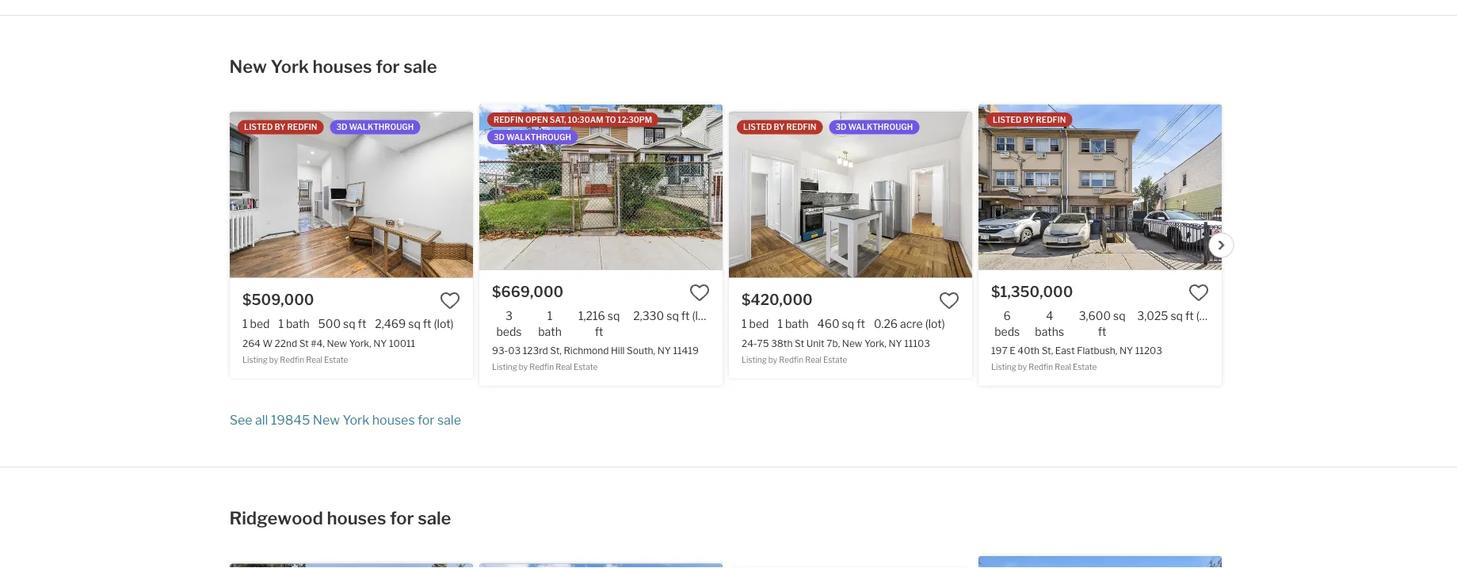 Task type: locate. For each thing, give the bounding box(es) containing it.
1,216
[[578, 310, 605, 323]]

estate
[[324, 355, 348, 365], [823, 355, 847, 365], [573, 363, 597, 372], [1072, 363, 1096, 372]]

$420,000
[[741, 291, 812, 308]]

1 horizontal spatial favorite button image
[[1188, 283, 1209, 303]]

1 horizontal spatial bed
[[749, 317, 769, 331]]

11419
[[673, 345, 698, 357]]

real down richmond
[[555, 363, 572, 372]]

0 horizontal spatial listed by redfin
[[244, 122, 317, 132]]

0 horizontal spatial 3d
[[336, 122, 347, 132]]

redfin
[[279, 355, 304, 365], [779, 355, 803, 365], [529, 363, 553, 372], [1028, 363, 1053, 372]]

ft for 3,025
[[1185, 310, 1194, 323]]

1 horizontal spatial listed by redfin
[[743, 122, 816, 132]]

st left #4,
[[299, 338, 308, 349]]

38th
[[771, 338, 792, 349]]

favorite button image up 0.26 acre (lot)
[[939, 290, 959, 311]]

redfin inside redfin open sat, 10:30am to 12:30pm 3d walkthrough
[[493, 115, 523, 124]]

1 horizontal spatial by
[[773, 122, 784, 132]]

sq right 3,600
[[1113, 310, 1125, 323]]

york,
[[349, 338, 371, 349], [864, 338, 886, 349]]

st
[[299, 338, 308, 349], [794, 338, 804, 349]]

sq for 1,216
[[607, 310, 619, 323]]

3d for $509,000
[[336, 122, 347, 132]]

real
[[306, 355, 322, 365], [805, 355, 821, 365], [555, 363, 572, 372], [1054, 363, 1071, 372]]

1 horizontal spatial beds
[[994, 325, 1020, 338]]

listed
[[992, 115, 1021, 124], [244, 122, 273, 132], [743, 122, 772, 132]]

2 bed from the left
[[749, 317, 769, 331]]

see
[[230, 412, 252, 427]]

0 horizontal spatial york,
[[349, 338, 371, 349]]

2 horizontal spatial walkthrough
[[848, 122, 913, 132]]

3
[[505, 310, 512, 323]]

2 st from the left
[[794, 338, 804, 349]]

1 bath up 38th at the bottom right of page
[[777, 317, 808, 331]]

1 horizontal spatial 3d walkthrough
[[835, 122, 913, 132]]

0 horizontal spatial walkthrough
[[349, 122, 413, 132]]

0 horizontal spatial listed
[[244, 122, 273, 132]]

0 horizontal spatial york
[[271, 56, 309, 77]]

favorite button image for $669,000
[[689, 283, 710, 303]]

22nd
[[274, 338, 297, 349]]

favorite button image for $509,000
[[439, 290, 460, 311]]

st left unit
[[794, 338, 804, 349]]

listed for $420,000
[[743, 122, 772, 132]]

460 sq ft
[[817, 317, 865, 331]]

1 bath
[[538, 310, 561, 338], [278, 317, 309, 331], [777, 317, 808, 331]]

1 st, from the left
[[550, 345, 561, 357]]

york, down 500 sq ft
[[349, 338, 371, 349]]

1 for $669,000
[[547, 310, 552, 323]]

03
[[508, 345, 520, 357]]

1 horizontal spatial walkthrough
[[506, 132, 571, 142]]

favorite button image up 2,330 sq ft (lot)
[[689, 283, 710, 303]]

estate down #4,
[[324, 355, 348, 365]]

93-
[[492, 345, 508, 357]]

1 vertical spatial sale
[[437, 412, 461, 427]]

st, inside 197 e 40th st, east flatbush, ny 11203 listing by redfin real estate
[[1041, 345, 1053, 357]]

1 bed from the left
[[250, 317, 269, 331]]

redfin for $420,000
[[786, 122, 816, 132]]

york, inside 264 w 22nd st #4, new york, ny 10011 listing by redfin real estate
[[349, 338, 371, 349]]

0 horizontal spatial bed
[[250, 317, 269, 331]]

1 horizontal spatial favorite button checkbox
[[939, 290, 959, 311]]

ny down "2,469"
[[373, 338, 387, 349]]

0 horizontal spatial bath
[[286, 317, 309, 331]]

264
[[242, 338, 260, 349]]

new inside 24-75 38th st unit 7b, new york, ny 11103 listing by redfin real estate
[[842, 338, 862, 349]]

1 york, from the left
[[349, 338, 371, 349]]

ny inside 24-75 38th st unit 7b, new york, ny 11103 listing by redfin real estate
[[888, 338, 902, 349]]

redfin down 38th at the bottom right of page
[[779, 355, 803, 365]]

favorite button image for $1,350,000
[[1188, 283, 1209, 303]]

1 beds from the left
[[496, 325, 521, 338]]

ft down 1,216
[[595, 325, 603, 338]]

real inside the 93-03 123rd st, richmond hill south, ny 11419 listing by redfin real estate
[[555, 363, 572, 372]]

#4,
[[310, 338, 324, 349]]

see all 19845 new york houses for sale
[[230, 412, 461, 427]]

1 bath up 22nd
[[278, 317, 309, 331]]

1 horizontal spatial st
[[794, 338, 804, 349]]

by for $509,000
[[274, 122, 285, 132]]

1 vertical spatial york
[[343, 412, 369, 427]]

0 horizontal spatial favorite button image
[[439, 290, 460, 311]]

st, for $1,350,000
[[1041, 345, 1053, 357]]

1 up 24-
[[741, 317, 746, 331]]

sq right 460 at the bottom right of the page
[[842, 317, 854, 331]]

by inside the 93-03 123rd st, richmond hill south, ny 11419 listing by redfin real estate
[[518, 363, 527, 372]]

favorite button checkbox up 3,025 sq ft (lot)
[[1188, 283, 1209, 303]]

0.26
[[874, 317, 897, 331]]

ny
[[373, 338, 387, 349], [888, 338, 902, 349], [657, 345, 671, 357], [1119, 345, 1133, 357]]

1 for $420,000
[[777, 317, 782, 331]]

24-75 38th st unit 7b, new york, ny 11103 listing by redfin real estate
[[741, 338, 930, 365]]

2 horizontal spatial bath
[[785, 317, 808, 331]]

redfin down 40th
[[1028, 363, 1053, 372]]

favorite button checkbox up 0.26 acre (lot)
[[939, 290, 959, 311]]

ft left 0.26
[[856, 317, 865, 331]]

1 3d walkthrough from the left
[[336, 122, 413, 132]]

estate inside 264 w 22nd st #4, new york, ny 10011 listing by redfin real estate
[[324, 355, 348, 365]]

2 horizontal spatial favorite button checkbox
[[1188, 283, 1209, 303]]

4 baths
[[1035, 310, 1064, 338]]

1 horizontal spatial favorite button image
[[939, 290, 959, 311]]

3,600 sq ft
[[1079, 310, 1125, 338]]

ridgewood houses for sale
[[229, 507, 451, 529]]

1 for $509,000
[[278, 317, 283, 331]]

sq
[[607, 310, 619, 323], [666, 310, 678, 323], [1113, 310, 1125, 323], [1170, 310, 1183, 323], [343, 317, 355, 331], [408, 317, 420, 331], [842, 317, 854, 331]]

listing down 24-
[[741, 355, 766, 365]]

3d walkthrough
[[336, 122, 413, 132], [835, 122, 913, 132]]

favorite button checkbox for $509,000
[[439, 290, 460, 311]]

1 vertical spatial for
[[418, 412, 435, 427]]

sq right 3,025
[[1170, 310, 1183, 323]]

2,330 sq ft (lot)
[[633, 310, 712, 323]]

estate down the 7b,
[[823, 355, 847, 365]]

real inside 264 w 22nd st #4, new york, ny 10011 listing by redfin real estate
[[306, 355, 322, 365]]

w
[[262, 338, 272, 349]]

$509,000
[[242, 291, 314, 308]]

0 horizontal spatial 3d walkthrough
[[336, 122, 413, 132]]

by down 38th at the bottom right of page
[[768, 355, 777, 365]]

st inside 264 w 22nd st #4, new york, ny 10011 listing by redfin real estate
[[299, 338, 308, 349]]

2 horizontal spatial by
[[1023, 115, 1034, 124]]

redfin
[[493, 115, 523, 124], [1036, 115, 1066, 124], [287, 122, 317, 132], [786, 122, 816, 132]]

(lot)
[[692, 310, 712, 323], [1196, 310, 1216, 323], [433, 317, 453, 331], [925, 317, 945, 331]]

st inside 24-75 38th st unit 7b, new york, ny 11103 listing by redfin real estate
[[794, 338, 804, 349]]

0 horizontal spatial by
[[274, 122, 285, 132]]

2 3d walkthrough from the left
[[835, 122, 913, 132]]

ny left 11419
[[657, 345, 671, 357]]

500
[[318, 317, 340, 331]]

3d for $420,000
[[835, 122, 846, 132]]

0 horizontal spatial st
[[299, 338, 308, 349]]

ft inside 1,216 sq ft
[[595, 325, 603, 338]]

real down unit
[[805, 355, 821, 365]]

st,
[[550, 345, 561, 357], [1041, 345, 1053, 357]]

by
[[1023, 115, 1034, 124], [274, 122, 285, 132], [773, 122, 784, 132]]

walkthrough
[[349, 122, 413, 132], [848, 122, 913, 132], [506, 132, 571, 142]]

new york houses for sale
[[229, 56, 437, 77]]

beds down 3 on the left bottom
[[496, 325, 521, 338]]

for
[[376, 56, 400, 77], [418, 412, 435, 427], [390, 507, 414, 529]]

all
[[255, 412, 268, 427]]

york
[[271, 56, 309, 77], [343, 412, 369, 427]]

estate down flatbush,
[[1072, 363, 1096, 372]]

new
[[229, 56, 267, 77], [326, 338, 347, 349], [842, 338, 862, 349], [313, 412, 340, 427]]

0 horizontal spatial beds
[[496, 325, 521, 338]]

2 vertical spatial houses
[[327, 507, 386, 529]]

bath up 38th at the bottom right of page
[[785, 317, 808, 331]]

1 down $669,000
[[547, 310, 552, 323]]

0 horizontal spatial favorite button checkbox
[[439, 290, 460, 311]]

1 horizontal spatial 1 bath
[[538, 310, 561, 338]]

6 beds
[[994, 310, 1020, 338]]

favorite button image
[[1188, 283, 1209, 303], [439, 290, 460, 311]]

ft for 1,216
[[595, 325, 603, 338]]

photo of 7 liberty st unit 4b, ridgewood, nj 07450 image
[[479, 564, 722, 568]]

0 vertical spatial sale
[[403, 56, 437, 77]]

1 inside '1 bath'
[[547, 310, 552, 323]]

sq inside 1,216 sq ft
[[607, 310, 619, 323]]

photo of 24-75 38th st unit 7b, new york, ny 11103 image
[[729, 112, 972, 278]]

0.26 acre (lot)
[[874, 317, 945, 331]]

1 horizontal spatial st,
[[1041, 345, 1053, 357]]

2 york, from the left
[[864, 338, 886, 349]]

favorite button image
[[689, 283, 710, 303], [939, 290, 959, 311]]

by
[[269, 355, 278, 365], [768, 355, 777, 365], [518, 363, 527, 372], [1018, 363, 1027, 372]]

1 horizontal spatial 1 bed
[[741, 317, 769, 331]]

by down 40th
[[1018, 363, 1027, 372]]

beds down 6
[[994, 325, 1020, 338]]

1 vertical spatial houses
[[372, 412, 415, 427]]

0 horizontal spatial favorite button image
[[689, 283, 710, 303]]

by down 'w'
[[269, 355, 278, 365]]

bath up 22nd
[[286, 317, 309, 331]]

2,469 sq ft (lot)
[[375, 317, 453, 331]]

ft left "2,469"
[[357, 317, 366, 331]]

south,
[[626, 345, 655, 357]]

0 vertical spatial york
[[271, 56, 309, 77]]

1 bed up 264
[[242, 317, 269, 331]]

0 horizontal spatial 1 bed
[[242, 317, 269, 331]]

3d
[[336, 122, 347, 132], [835, 122, 846, 132], [493, 132, 504, 142]]

2 horizontal spatial listed
[[992, 115, 1021, 124]]

1
[[547, 310, 552, 323], [242, 317, 247, 331], [278, 317, 283, 331], [741, 317, 746, 331], [777, 317, 782, 331]]

1 horizontal spatial listed
[[743, 122, 772, 132]]

houses
[[313, 56, 372, 77], [372, 412, 415, 427], [327, 507, 386, 529]]

2 horizontal spatial listed by redfin
[[992, 115, 1066, 124]]

listed by redfin
[[992, 115, 1066, 124], [244, 122, 317, 132], [743, 122, 816, 132]]

redfin down 22nd
[[279, 355, 304, 365]]

real down #4,
[[306, 355, 322, 365]]

beds
[[496, 325, 521, 338], [994, 325, 1020, 338]]

(lot) right 3,025
[[1196, 310, 1216, 323]]

listing inside 197 e 40th st, east flatbush, ny 11203 listing by redfin real estate
[[991, 363, 1016, 372]]

sale
[[403, 56, 437, 77], [437, 412, 461, 427], [418, 507, 451, 529]]

listing
[[242, 355, 267, 365], [741, 355, 766, 365], [492, 363, 517, 372], [991, 363, 1016, 372]]

real inside 24-75 38th st unit 7b, new york, ny 11103 listing by redfin real estate
[[805, 355, 821, 365]]

walkthrough for $420,000
[[848, 122, 913, 132]]

0 vertical spatial for
[[376, 56, 400, 77]]

redfin down 123rd
[[529, 363, 553, 372]]

0 horizontal spatial st,
[[550, 345, 561, 357]]

bath up 123rd
[[538, 325, 561, 338]]

sq right "500"
[[343, 317, 355, 331]]

(lot) right "2,469"
[[433, 317, 453, 331]]

listing down 197
[[991, 363, 1016, 372]]

estate down richmond
[[573, 363, 597, 372]]

1 bath up 123rd
[[538, 310, 561, 338]]

by inside 24-75 38th st unit 7b, new york, ny 11103 listing by redfin real estate
[[768, 355, 777, 365]]

ft down 3,600
[[1098, 325, 1106, 338]]

1 horizontal spatial 3d
[[493, 132, 504, 142]]

bath
[[286, 317, 309, 331], [785, 317, 808, 331], [538, 325, 561, 338]]

favorite button checkbox
[[1188, 283, 1209, 303], [439, 290, 460, 311], [939, 290, 959, 311]]

real down east
[[1054, 363, 1071, 372]]

2 st, from the left
[[1041, 345, 1053, 357]]

2 1 bed from the left
[[741, 317, 769, 331]]

1 up 22nd
[[278, 317, 283, 331]]

ft inside 3,600 sq ft
[[1098, 325, 1106, 338]]

to
[[605, 115, 616, 124]]

1 horizontal spatial york,
[[864, 338, 886, 349]]

12:30pm
[[617, 115, 652, 124]]

sq for 3,025
[[1170, 310, 1183, 323]]

favorite button image up 2,469 sq ft (lot) at bottom
[[439, 290, 460, 311]]

ft down favorite button option
[[681, 310, 689, 323]]

sq right "2,330"
[[666, 310, 678, 323]]

2 horizontal spatial 3d
[[835, 122, 846, 132]]

redfin inside 264 w 22nd st #4, new york, ny 10011 listing by redfin real estate
[[279, 355, 304, 365]]

favorite button checkbox up 2,469 sq ft (lot) at bottom
[[439, 290, 460, 311]]

open
[[525, 115, 548, 124]]

st, left east
[[1041, 345, 1053, 357]]

1 1 bed from the left
[[242, 317, 269, 331]]

1 bed up 24-
[[741, 317, 769, 331]]

by down 03
[[518, 363, 527, 372]]

sq for 2,469
[[408, 317, 420, 331]]

2 beds from the left
[[994, 325, 1020, 338]]

st, right 123rd
[[550, 345, 561, 357]]

listing down 264
[[242, 355, 267, 365]]

bed up 'w'
[[250, 317, 269, 331]]

ft
[[681, 310, 689, 323], [1185, 310, 1194, 323], [357, 317, 366, 331], [423, 317, 431, 331], [856, 317, 865, 331], [595, 325, 603, 338], [1098, 325, 1106, 338]]

st, inside the 93-03 123rd st, richmond hill south, ny 11419 listing by redfin real estate
[[550, 345, 561, 357]]

st for $420,000
[[794, 338, 804, 349]]

ft right "2,469"
[[423, 317, 431, 331]]

6
[[1003, 310, 1011, 323]]

listed by redfin for $509,000
[[244, 122, 317, 132]]

redfin for $1,350,000
[[1036, 115, 1066, 124]]

1 horizontal spatial york
[[343, 412, 369, 427]]

19845
[[271, 412, 310, 427]]

ft right 3,025
[[1185, 310, 1194, 323]]

197 e 40th st, east flatbush, ny 11203 listing by redfin real estate
[[991, 345, 1162, 372]]

2 horizontal spatial 1 bath
[[777, 317, 808, 331]]

1 st from the left
[[299, 338, 308, 349]]

redfin inside 24-75 38th st unit 7b, new york, ny 11103 listing by redfin real estate
[[779, 355, 803, 365]]

bed
[[250, 317, 269, 331], [749, 317, 769, 331]]

sq up 10011
[[408, 317, 420, 331]]

favorite button checkbox
[[689, 283, 710, 303]]

264 w 22nd st #4, new york, ny 10011 listing by redfin real estate
[[242, 338, 415, 365]]

10:30am
[[568, 115, 603, 124]]

york, down 0.26
[[864, 338, 886, 349]]

listing down 93-
[[492, 363, 517, 372]]

(lot) down favorite button option
[[692, 310, 712, 323]]

sat,
[[549, 115, 566, 124]]

sq inside 3,600 sq ft
[[1113, 310, 1125, 323]]

estate inside the 93-03 123rd st, richmond hill south, ny 11419 listing by redfin real estate
[[573, 363, 597, 372]]

0 horizontal spatial 1 bath
[[278, 317, 309, 331]]

1 up 38th at the bottom right of page
[[777, 317, 782, 331]]

sq right 1,216
[[607, 310, 619, 323]]

favorite button image for $420,000
[[939, 290, 959, 311]]

93-03 123rd st, richmond hill south, ny 11419 listing by redfin real estate
[[492, 345, 698, 372]]

1 horizontal spatial bath
[[538, 325, 561, 338]]

1 bed
[[242, 317, 269, 331], [741, 317, 769, 331]]

favorite button image up 3,025 sq ft (lot)
[[1188, 283, 1209, 303]]

bed up the "75"
[[749, 317, 769, 331]]

by for $1,350,000
[[1023, 115, 1034, 124]]

ny left 11203
[[1119, 345, 1133, 357]]

sq for 3,600
[[1113, 310, 1125, 323]]

by inside 197 e 40th st, east flatbush, ny 11203 listing by redfin real estate
[[1018, 363, 1027, 372]]

ny down 0.26
[[888, 338, 902, 349]]



Task type: describe. For each thing, give the bounding box(es) containing it.
3,025 sq ft (lot)
[[1137, 310, 1216, 323]]

listing inside 24-75 38th st unit 7b, new york, ny 11103 listing by redfin real estate
[[741, 355, 766, 365]]

2,330
[[633, 310, 664, 323]]

listing inside the 93-03 123rd st, richmond hill south, ny 11419 listing by redfin real estate
[[492, 363, 517, 372]]

walkthrough inside redfin open sat, 10:30am to 12:30pm 3d walkthrough
[[506, 132, 571, 142]]

by inside 264 w 22nd st #4, new york, ny 10011 listing by redfin real estate
[[269, 355, 278, 365]]

by for $420,000
[[773, 122, 784, 132]]

123rd
[[522, 345, 548, 357]]

sq for 460
[[842, 317, 854, 331]]

listing inside 264 w 22nd st #4, new york, ny 10011 listing by redfin real estate
[[242, 355, 267, 365]]

estate inside 197 e 40th st, east flatbush, ny 11203 listing by redfin real estate
[[1072, 363, 1096, 372]]

500 sq ft
[[318, 317, 366, 331]]

next image
[[1217, 240, 1227, 250]]

3,600
[[1079, 310, 1111, 323]]

ft for 3,600
[[1098, 325, 1106, 338]]

1 bed for $509,000
[[242, 317, 269, 331]]

sq for 2,330
[[666, 310, 678, 323]]

11103
[[904, 338, 930, 349]]

redfin inside the 93-03 123rd st, richmond hill south, ny 11419 listing by redfin real estate
[[529, 363, 553, 372]]

ft for 460
[[856, 317, 865, 331]]

e
[[1009, 345, 1015, 357]]

york, inside 24-75 38th st unit 7b, new york, ny 11103 listing by redfin real estate
[[864, 338, 886, 349]]

3 beds
[[496, 310, 521, 338]]

2,469
[[375, 317, 405, 331]]

1 bath for $420,000
[[777, 317, 808, 331]]

(lot) for $669,000
[[692, 310, 712, 323]]

flatbush,
[[1077, 345, 1117, 357]]

beds for $669,000
[[496, 325, 521, 338]]

2 vertical spatial sale
[[418, 507, 451, 529]]

3,025
[[1137, 310, 1168, 323]]

favorite button checkbox for $1,350,000
[[1188, 283, 1209, 303]]

redfin for $509,000
[[287, 122, 317, 132]]

ridgewood
[[229, 507, 323, 529]]

favorite button checkbox for $420,000
[[939, 290, 959, 311]]

photo of 321 spring ave, ridgewood, nj 07450 image
[[229, 564, 473, 568]]

ft for 2,330
[[681, 310, 689, 323]]

sq for 500
[[343, 317, 355, 331]]

1 bath for $509,000
[[278, 317, 309, 331]]

listed for $1,350,000
[[992, 115, 1021, 124]]

ft for 2,469
[[423, 317, 431, 331]]

ft for 500
[[357, 317, 366, 331]]

beds for $1,350,000
[[994, 325, 1020, 338]]

redfin open sat, 10:30am to 12:30pm 3d walkthrough
[[493, 115, 652, 142]]

ny inside the 93-03 123rd st, richmond hill south, ny 11419 listing by redfin real estate
[[657, 345, 671, 357]]

unit
[[806, 338, 824, 349]]

estate inside 24-75 38th st unit 7b, new york, ny 11103 listing by redfin real estate
[[823, 355, 847, 365]]

redfin inside 197 e 40th st, east flatbush, ny 11203 listing by redfin real estate
[[1028, 363, 1053, 372]]

10011
[[389, 338, 415, 349]]

st for $509,000
[[299, 338, 308, 349]]

listed by redfin for $1,350,000
[[992, 115, 1066, 124]]

st, for $669,000
[[550, 345, 561, 357]]

1 bath for $669,000
[[538, 310, 561, 338]]

bath for $420,000
[[785, 317, 808, 331]]

1,216 sq ft
[[578, 310, 619, 338]]

acre
[[900, 317, 922, 331]]

ny inside 264 w 22nd st #4, new york, ny 10011 listing by redfin real estate
[[373, 338, 387, 349]]

3d walkthrough for $420,000
[[835, 122, 913, 132]]

photo of 325 s maple ave, ridgewood, nj 07450 image
[[978, 556, 1221, 568]]

bed for $509,000
[[250, 317, 269, 331]]

40th
[[1017, 345, 1039, 357]]

3d inside redfin open sat, 10:30am to 12:30pm 3d walkthrough
[[493, 132, 504, 142]]

1 up 264
[[242, 317, 247, 331]]

east
[[1055, 345, 1075, 357]]

197
[[991, 345, 1007, 357]]

24-
[[741, 338, 757, 349]]

listed for $509,000
[[244, 122, 273, 132]]

(lot) right acre
[[925, 317, 945, 331]]

photo of 197 e 40th st, east flatbush, ny 11203 image
[[978, 105, 1221, 270]]

photo of 93-03 123rd st, richmond hill south, ny 11419 image
[[479, 105, 722, 270]]

ny inside 197 e 40th st, east flatbush, ny 11203 listing by redfin real estate
[[1119, 345, 1133, 357]]

bed for $420,000
[[749, 317, 769, 331]]

richmond
[[563, 345, 609, 357]]

photo of 264 w 22nd st #4, new york, ny 10011 image
[[229, 112, 473, 278]]

75
[[757, 338, 769, 349]]

listed by redfin for $420,000
[[743, 122, 816, 132]]

2 vertical spatial for
[[390, 507, 414, 529]]

(lot) for $509,000
[[433, 317, 453, 331]]

hill
[[611, 345, 624, 357]]

0 vertical spatial houses
[[313, 56, 372, 77]]

4
[[1046, 310, 1053, 323]]

baths
[[1035, 325, 1064, 338]]

new inside 264 w 22nd st #4, new york, ny 10011 listing by redfin real estate
[[326, 338, 347, 349]]

walkthrough for $509,000
[[349, 122, 413, 132]]

11203
[[1135, 345, 1162, 357]]

460
[[817, 317, 839, 331]]

7b,
[[826, 338, 840, 349]]

$669,000
[[492, 283, 563, 301]]

$1,350,000
[[991, 283, 1073, 301]]

real inside 197 e 40th st, east flatbush, ny 11203 listing by redfin real estate
[[1054, 363, 1071, 372]]

(lot) for $1,350,000
[[1196, 310, 1216, 323]]

bath for $669,000
[[538, 325, 561, 338]]

3d walkthrough for $509,000
[[336, 122, 413, 132]]

1 bed for $420,000
[[741, 317, 769, 331]]

bath for $509,000
[[286, 317, 309, 331]]



Task type: vqa. For each thing, say whether or not it's contained in the screenshot.
mortgages,
no



